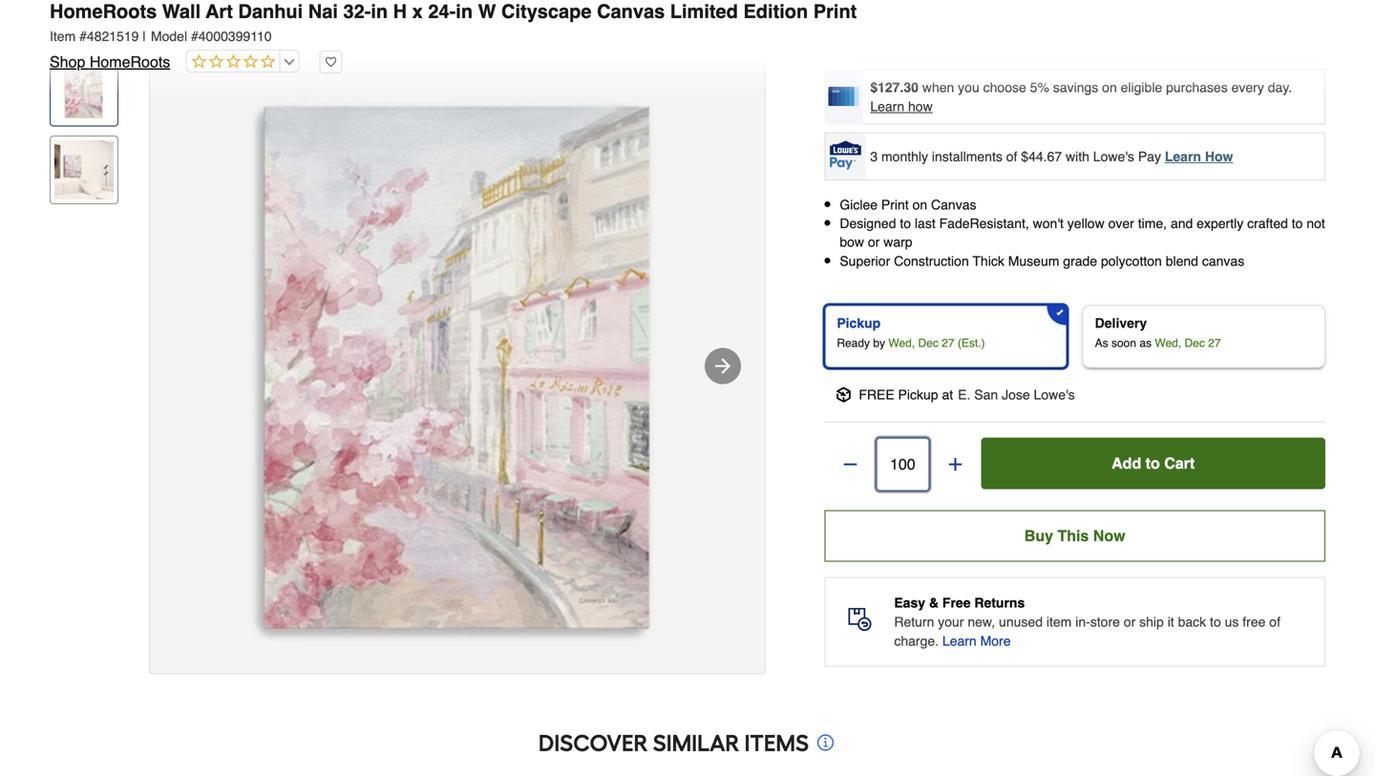 Task type: locate. For each thing, give the bounding box(es) containing it.
canvas up item number 4 8 2 1 5 1 9 and model number 4 0 0 0 3 9 9 1 1 0 element
[[597, 0, 665, 22]]

add
[[1112, 454, 1141, 472]]

pickup up ready
[[837, 315, 881, 331]]

buy this now
[[1024, 527, 1125, 545]]

yellow
[[1067, 216, 1105, 231]]

eligible
[[1121, 80, 1162, 95]]

2 27 from the left
[[1208, 336, 1221, 350]]

plus image
[[946, 455, 965, 474]]

homeroots inside homeroots wall art danhui nai 32-in h x 24-in w cityscape canvas limited edition print item # 4821519 | model # 4000399110
[[50, 0, 157, 22]]

1 vertical spatial or
[[1124, 614, 1136, 630]]

1 horizontal spatial of
[[1269, 614, 1280, 630]]

1 horizontal spatial pickup
[[898, 387, 938, 402]]

now
[[1093, 527, 1125, 545]]

3
[[870, 149, 878, 164]]

0 horizontal spatial learn
[[870, 99, 904, 114]]

24-
[[428, 0, 456, 22]]

1 horizontal spatial on
[[1102, 80, 1117, 95]]

lowe's
[[1093, 149, 1134, 164], [1034, 387, 1075, 402]]

canvas
[[597, 0, 665, 22], [931, 197, 976, 212]]

or down designed
[[868, 235, 880, 250]]

1 horizontal spatial dec
[[1185, 336, 1205, 350]]

0 horizontal spatial wed,
[[888, 336, 915, 350]]

homeroots up 4821519
[[50, 0, 157, 22]]

1 horizontal spatial or
[[1124, 614, 1136, 630]]

or
[[868, 235, 880, 250], [1124, 614, 1136, 630]]

dec right as
[[1185, 336, 1205, 350]]

this
[[1057, 527, 1089, 545]]

27 inside delivery as soon as wed, dec 27
[[1208, 336, 1221, 350]]

ship
[[1139, 614, 1164, 630]]

wed,
[[888, 336, 915, 350], [1155, 336, 1181, 350]]

0 horizontal spatial pickup
[[837, 315, 881, 331]]

canvas inside homeroots wall art danhui nai 32-in h x 24-in w cityscape canvas limited edition print item # 4821519 | model # 4000399110
[[597, 0, 665, 22]]

limited
[[670, 0, 738, 22]]

# right model
[[191, 29, 198, 44]]

2 # from the left
[[191, 29, 198, 44]]

on up last
[[912, 197, 927, 212]]

to left not
[[1292, 216, 1303, 231]]

1 vertical spatial of
[[1269, 614, 1280, 630]]

32-
[[343, 0, 371, 22]]

e.
[[958, 387, 971, 402]]

construction
[[894, 253, 969, 269]]

or left the ship
[[1124, 614, 1136, 630]]

option group containing pickup
[[817, 297, 1333, 376]]

3 monthly installments of $44.67 with lowe's pay learn how
[[870, 149, 1233, 164]]

lowe's for with
[[1093, 149, 1134, 164]]

learn inside "$127.30 when you choose 5% savings on eligible purchases every day. learn how"
[[870, 99, 904, 114]]

1 horizontal spatial learn
[[942, 633, 977, 649]]

1 vertical spatial pickup
[[898, 387, 938, 402]]

1 dec from the left
[[918, 336, 938, 350]]

polycotton
[[1101, 253, 1162, 269]]

on left eligible
[[1102, 80, 1117, 95]]

lowe's right the jose
[[1034, 387, 1075, 402]]

0 horizontal spatial #
[[79, 29, 87, 44]]

# right item
[[79, 29, 87, 44]]

easy
[[894, 595, 925, 611]]

every
[[1231, 80, 1264, 95]]

item
[[1046, 614, 1072, 630]]

27 right as
[[1208, 336, 1221, 350]]

print inside giclee print on canvas designed to last faderesistant, won't yellow over time, and expertly crafted to not bow or warp superior construction thick museum grade polycotton blend canvas
[[881, 197, 909, 212]]

0 vertical spatial on
[[1102, 80, 1117, 95]]

unused
[[999, 614, 1043, 630]]

you
[[958, 80, 979, 95]]

learn right pay
[[1165, 149, 1201, 164]]

#
[[79, 29, 87, 44], [191, 29, 198, 44]]

lowe's for jose
[[1034, 387, 1075, 402]]

bow
[[840, 235, 864, 250]]

to right add
[[1146, 454, 1160, 472]]

0 vertical spatial canvas
[[597, 0, 665, 22]]

return
[[894, 614, 934, 630]]

4000399110
[[198, 29, 272, 44]]

homeroots down "|" in the left top of the page
[[90, 53, 170, 71]]

1 horizontal spatial in
[[456, 0, 473, 22]]

27 inside the pickup ready by wed, dec 27 (est.)
[[942, 336, 954, 350]]

add to cart button
[[981, 438, 1325, 489]]

dec inside delivery as soon as wed, dec 27
[[1185, 336, 1205, 350]]

0 vertical spatial pickup
[[837, 315, 881, 331]]

museum
[[1008, 253, 1059, 269]]

store
[[1090, 614, 1120, 630]]

how
[[1205, 149, 1233, 164]]

5%
[[1030, 80, 1049, 95]]

learn more link
[[942, 632, 1011, 651]]

edition
[[743, 0, 808, 22]]

lowe's left pay
[[1093, 149, 1134, 164]]

2 horizontal spatial learn
[[1165, 149, 1201, 164]]

1 27 from the left
[[942, 336, 954, 350]]

lowes pay logo image
[[826, 141, 864, 169]]

choose
[[983, 80, 1026, 95]]

0 vertical spatial or
[[868, 235, 880, 250]]

canvas up last
[[931, 197, 976, 212]]

free
[[859, 387, 894, 402]]

1 horizontal spatial lowe's
[[1093, 149, 1134, 164]]

learn
[[870, 99, 904, 114], [1165, 149, 1201, 164], [942, 633, 977, 649]]

print right edition
[[813, 0, 857, 22]]

homeroots  #4000399110 - thumbnail image
[[54, 62, 114, 122]]

0 horizontal spatial canvas
[[597, 0, 665, 22]]

learn down "your"
[[942, 633, 977, 649]]

of right free
[[1269, 614, 1280, 630]]

27 left (est.)
[[942, 336, 954, 350]]

1 vertical spatial lowe's
[[1034, 387, 1075, 402]]

0 horizontal spatial 27
[[942, 336, 954, 350]]

in left w
[[456, 0, 473, 22]]

0 horizontal spatial or
[[868, 235, 880, 250]]

wed, inside the pickup ready by wed, dec 27 (est.)
[[888, 336, 915, 350]]

as
[[1095, 336, 1108, 350]]

dec inside the pickup ready by wed, dec 27 (est.)
[[918, 336, 938, 350]]

learn down $127.30
[[870, 99, 904, 114]]

dec
[[918, 336, 938, 350], [1185, 336, 1205, 350]]

2 dec from the left
[[1185, 336, 1205, 350]]

27
[[942, 336, 954, 350], [1208, 336, 1221, 350]]

pickup left at
[[898, 387, 938, 402]]

homeroots
[[50, 0, 157, 22], [90, 53, 170, 71]]

us
[[1225, 614, 1239, 630]]

0 horizontal spatial in
[[371, 0, 388, 22]]

dec left (est.)
[[918, 336, 938, 350]]

on
[[1102, 80, 1117, 95], [912, 197, 927, 212]]

2 vertical spatial learn
[[942, 633, 977, 649]]

homeroots  #4000399110 - thumbnail2 image
[[54, 140, 114, 200]]

wed, right as
[[1155, 336, 1181, 350]]

$44.67
[[1021, 149, 1062, 164]]

option group
[[817, 297, 1333, 376]]

print inside homeroots wall art danhui nai 32-in h x 24-in w cityscape canvas limited edition print item # 4821519 | model # 4000399110
[[813, 0, 857, 22]]

learn how button
[[870, 97, 933, 116]]

delivery as soon as wed, dec 27
[[1095, 315, 1221, 350]]

1 horizontal spatial #
[[191, 29, 198, 44]]

print
[[813, 0, 857, 22], [881, 197, 909, 212]]

to left us
[[1210, 614, 1221, 630]]

1 horizontal spatial canvas
[[931, 197, 976, 212]]

in-
[[1075, 614, 1090, 630]]

0 vertical spatial homeroots
[[50, 0, 157, 22]]

cart
[[1164, 454, 1195, 472]]

delivery
[[1095, 315, 1147, 331]]

in left h
[[371, 0, 388, 22]]

$127.30
[[870, 80, 919, 95]]

0 horizontal spatial print
[[813, 0, 857, 22]]

print up designed
[[881, 197, 909, 212]]

monthly
[[881, 149, 928, 164]]

jose
[[1002, 387, 1030, 402]]

0 vertical spatial learn
[[870, 99, 904, 114]]

ready
[[837, 336, 870, 350]]

1 horizontal spatial wed,
[[1155, 336, 1181, 350]]

pay
[[1138, 149, 1161, 164]]

1 horizontal spatial print
[[881, 197, 909, 212]]

of
[[1006, 149, 1017, 164], [1269, 614, 1280, 630]]

0 vertical spatial lowe's
[[1093, 149, 1134, 164]]

of left $44.67
[[1006, 149, 1017, 164]]

0 horizontal spatial dec
[[918, 336, 938, 350]]

1 vertical spatial canvas
[[931, 197, 976, 212]]

learn how link
[[1165, 149, 1233, 164]]

2 wed, from the left
[[1155, 336, 1181, 350]]

warp
[[883, 235, 912, 250]]

to
[[900, 216, 911, 231], [1292, 216, 1303, 231], [1146, 454, 1160, 472], [1210, 614, 1221, 630]]

w
[[478, 0, 496, 22]]

0 vertical spatial print
[[813, 0, 857, 22]]

1 wed, from the left
[[888, 336, 915, 350]]

buy this now button
[[824, 510, 1325, 562]]

0 horizontal spatial on
[[912, 197, 927, 212]]

new,
[[968, 614, 995, 630]]

to inside button
[[1146, 454, 1160, 472]]

wed, right by
[[888, 336, 915, 350]]

1 horizontal spatial 27
[[1208, 336, 1221, 350]]

1 vertical spatial print
[[881, 197, 909, 212]]

0 horizontal spatial lowe's
[[1034, 387, 1075, 402]]

designed
[[840, 216, 896, 231]]

1 vertical spatial on
[[912, 197, 927, 212]]

info outlined image
[[815, 732, 837, 754]]

0 horizontal spatial of
[[1006, 149, 1017, 164]]

wall
[[162, 0, 201, 22]]

$127.30 when you choose 5% savings on eligible purchases every day. learn how
[[870, 80, 1292, 114]]



Task type: vqa. For each thing, say whether or not it's contained in the screenshot.
chevron down image inside What happens if item(s) in my order are out of stock? button
no



Task type: describe. For each thing, give the bounding box(es) containing it.
0 vertical spatial of
[[1006, 149, 1017, 164]]

h
[[393, 0, 407, 22]]

last
[[915, 216, 936, 231]]

danhui
[[238, 0, 303, 22]]

crafted
[[1247, 216, 1288, 231]]

more
[[980, 633, 1011, 649]]

canvas
[[1202, 253, 1244, 269]]

blend
[[1166, 253, 1198, 269]]

2 in from the left
[[456, 0, 473, 22]]

wed, inside delivery as soon as wed, dec 27
[[1155, 336, 1181, 350]]

your
[[938, 614, 964, 630]]

over
[[1108, 216, 1134, 231]]

with
[[1066, 149, 1089, 164]]

discover
[[538, 729, 648, 757]]

faderesistant,
[[939, 216, 1029, 231]]

or inside easy & free returns return your new, unused item in-store or ship it back to us free of charge.
[[1124, 614, 1136, 630]]

1 vertical spatial learn
[[1165, 149, 1201, 164]]

free pickup at e. san jose lowe's
[[859, 387, 1075, 402]]

grade
[[1063, 253, 1097, 269]]

superior
[[840, 253, 890, 269]]

zero stars image
[[186, 53, 275, 71]]

returns
[[974, 595, 1025, 611]]

or inside giclee print on canvas designed to last faderesistant, won't yellow over time, and expertly crafted to not bow or warp superior construction thick museum grade polycotton blend canvas
[[868, 235, 880, 250]]

not
[[1307, 216, 1325, 231]]

pickup inside the pickup ready by wed, dec 27 (est.)
[[837, 315, 881, 331]]

model
[[151, 29, 187, 44]]

giclee print on canvas designed to last faderesistant, won't yellow over time, and expertly crafted to not bow or warp superior construction thick museum grade polycotton blend canvas
[[840, 197, 1325, 269]]

1 in from the left
[[371, 0, 388, 22]]

back
[[1178, 614, 1206, 630]]

free
[[1243, 614, 1266, 630]]

installments
[[932, 149, 1002, 164]]

charge.
[[894, 633, 939, 649]]

learn more
[[942, 633, 1011, 649]]

homeroots wall art danhui nai 32-in h x 24-in w cityscape canvas limited edition print item # 4821519 | model # 4000399110
[[50, 0, 857, 44]]

giclee
[[840, 197, 878, 212]]

purchases
[[1166, 80, 1228, 95]]

x
[[412, 0, 423, 22]]

free
[[942, 595, 971, 611]]

when
[[922, 80, 954, 95]]

how
[[908, 99, 933, 114]]

discover similar items heading
[[538, 724, 809, 762]]

minus image
[[841, 455, 860, 474]]

1 vertical spatial homeroots
[[90, 53, 170, 71]]

on inside "$127.30 when you choose 5% savings on eligible purchases every day. learn how"
[[1102, 80, 1117, 95]]

time,
[[1138, 216, 1167, 231]]

similar
[[653, 729, 739, 757]]

it
[[1168, 614, 1174, 630]]

as
[[1140, 336, 1152, 350]]

items
[[744, 729, 809, 757]]

homeroots  #4000399110 image
[[150, 59, 765, 674]]

day.
[[1268, 80, 1292, 95]]

san
[[974, 387, 998, 402]]

4821519
[[87, 29, 139, 44]]

item
[[50, 29, 76, 44]]

nai
[[308, 0, 338, 22]]

art
[[206, 0, 233, 22]]

pickup image
[[836, 387, 851, 402]]

and
[[1171, 216, 1193, 231]]

soon
[[1111, 336, 1136, 350]]

item number 4 8 2 1 5 1 9 and model number 4 0 0 0 3 9 9 1 1 0 element
[[50, 27, 1325, 46]]

pickup ready by wed, dec 27 (est.)
[[837, 315, 985, 350]]

heart outline image
[[319, 51, 342, 74]]

1 # from the left
[[79, 29, 87, 44]]

Stepper number input field with increment and decrement buttons number field
[[876, 438, 929, 491]]

buy
[[1024, 527, 1053, 545]]

thick
[[973, 253, 1004, 269]]

easy & free returns return your new, unused item in-store or ship it back to us free of charge.
[[894, 595, 1280, 649]]

canvas inside giclee print on canvas designed to last faderesistant, won't yellow over time, and expertly crafted to not bow or warp superior construction thick museum grade polycotton blend canvas
[[931, 197, 976, 212]]

shop
[[50, 53, 85, 71]]

at
[[942, 387, 953, 402]]

&
[[929, 595, 939, 611]]

to left last
[[900, 216, 911, 231]]

(est.)
[[958, 336, 985, 350]]

to inside easy & free returns return your new, unused item in-store or ship it back to us free of charge.
[[1210, 614, 1221, 630]]

on inside giclee print on canvas designed to last faderesistant, won't yellow over time, and expertly crafted to not bow or warp superior construction thick museum grade polycotton blend canvas
[[912, 197, 927, 212]]

savings
[[1053, 80, 1098, 95]]

arrow right image
[[711, 355, 734, 378]]

|
[[143, 29, 146, 44]]

of inside easy & free returns return your new, unused item in-store or ship it back to us free of charge.
[[1269, 614, 1280, 630]]

discover similar items
[[538, 729, 809, 757]]

expertly
[[1197, 216, 1243, 231]]



